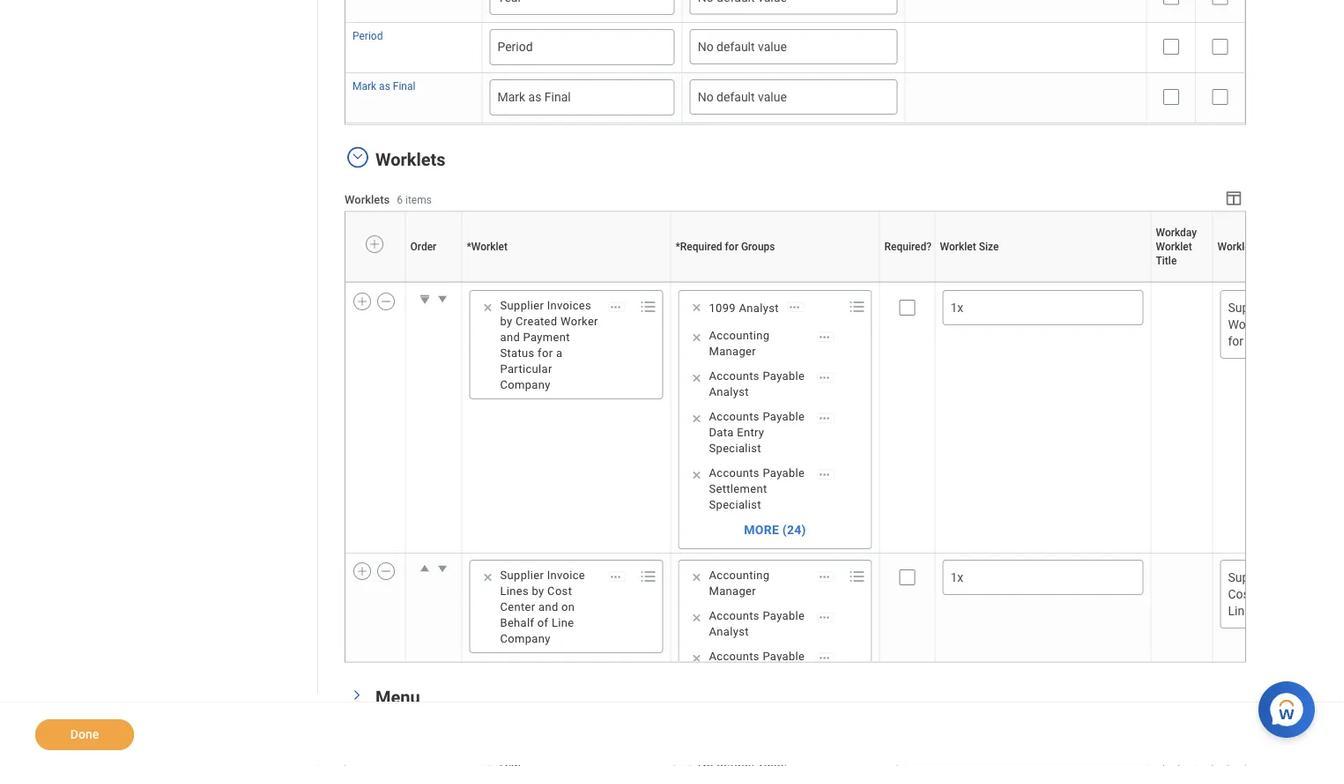 Task type: describe. For each thing, give the bounding box(es) containing it.
as for mark as final 'text box'
[[529, 90, 542, 104]]

accounts for second "accounts payable analyst" element from the top
[[709, 608, 760, 622]]

6
[[397, 194, 403, 206]]

mark as final link
[[353, 77, 416, 93]]

x small image for first "accounts payable analyst" element
[[688, 369, 706, 387]]

mark for "mark as final" link
[[353, 80, 377, 93]]

accounts payable data entry specialist for x small image corresponding to 1st accounts payable data entry specialist element from the bottom
[[709, 649, 805, 694]]

payable for 2nd accounts payable data entry specialist element from the bottom of the "worklets" group
[[763, 409, 805, 422]]

supplier for supplier invoices by c
[[1229, 300, 1273, 315]]

required?
[[885, 241, 932, 253]]

and inside supplier invoices by created worker and payment status for a particular company
[[500, 330, 520, 343]]

worker
[[561, 314, 599, 327]]

specialist inside accounts payable settlement specialist
[[709, 497, 762, 510]]

order
[[410, 241, 437, 253]]

related actions image for accounts payable settlement specialist element
[[819, 468, 831, 481]]

supplier invoice lines by cost center and on behalf of line company
[[500, 568, 586, 645]]

created
[[516, 314, 558, 327]]

accounts payable settlement specialist, press delete to clear value. option
[[685, 464, 840, 512]]

minus image for caret up image
[[380, 563, 392, 579]]

specialist for 2nd accounts payable data entry specialist element from the bottom of the "worklets" group
[[709, 441, 762, 454]]

x small image for 1099 analyst element
[[688, 298, 706, 316]]

accounts for first "accounts payable analyst" element
[[709, 369, 760, 382]]

chevron down image
[[351, 685, 363, 706]]

settlement
[[709, 481, 768, 495]]

workday worklet title
[[1156, 226, 1198, 267]]

5 column header from the left
[[936, 283, 1152, 283]]

done
[[70, 727, 99, 742]]

supplier for supplier invoices by created worker and payment status for a particular company
[[500, 298, 544, 311]]

2 accounts payable data entry specialist, press delete to clear value. option from the top
[[685, 648, 840, 695]]

related actions image for 2nd accounts payable data entry specialist element from the bottom of the "worklets" group
[[819, 412, 831, 424]]

accounts payable analyst for second "accounts payable analyst" element from the top
[[709, 608, 805, 637]]

invoice for supplier invoice lines
[[1277, 570, 1316, 585]]

analyst for first "accounts payable analyst" element
[[709, 384, 749, 398]]

Mark as Final text field
[[498, 89, 667, 106]]

x small image for accounting manager
[[688, 328, 706, 346]]

center
[[500, 600, 536, 613]]

a
[[556, 346, 563, 359]]

supplier invoices by created worker and payment status for a particular company element
[[500, 297, 600, 392]]

c
[[1341, 300, 1344, 315]]

title inside workday worklet title
[[1156, 255, 1177, 267]]

accounts for 2nd accounts payable data entry specialist element from the bottom of the "worklets" group
[[709, 409, 760, 422]]

plus image for supplier invoices by created worker and payment status for a particular company
[[356, 293, 368, 309]]

for inside supplier invoices by created worker and payment status for a particular company
[[538, 346, 553, 359]]

x small image inside accounting manager, press delete to clear value. option
[[688, 568, 706, 586]]

related actions image for first "accounts payable analyst" element
[[819, 371, 831, 384]]

* required for groups
[[676, 241, 776, 253]]

1 accounts payable analyst element from the top
[[709, 367, 809, 399]]

payable for accounts payable settlement specialist element
[[763, 466, 805, 479]]

caret down image for caret up image
[[434, 559, 451, 577]]

mark as final for "mark as final" link
[[353, 80, 416, 93]]

accounts for accounts payable settlement specialist element
[[709, 466, 760, 479]]

worklets for worklets
[[376, 149, 446, 170]]

on
[[562, 600, 575, 613]]

lines for supplier invoice lines
[[1319, 570, 1344, 585]]

1 manager from the top
[[709, 344, 757, 357]]

accounting manager element for accounting manager's x small icon
[[709, 327, 809, 358]]

2 column header from the left
[[462, 283, 671, 283]]

worklet title
[[1218, 241, 1278, 253]]

supplier invoice lines by cost center and on behalf of line company, press delete to clear value. option
[[476, 566, 631, 646]]

1 accounts payable data entry specialist element from the top
[[709, 408, 809, 455]]

menu button
[[376, 687, 420, 708]]

and inside the supplier invoice lines by cost center and on behalf of line company
[[539, 600, 559, 613]]

x small image for "supplier invoice lines by cost center and on behalf of line company" element
[[479, 568, 497, 586]]

x small image for supplier invoices by created worker and payment status for a particular company element
[[479, 298, 497, 316]]

2 accounting manager, press delete to clear value. option from the top
[[685, 566, 840, 598]]

analyst for second "accounts payable analyst" element from the top
[[709, 624, 749, 637]]

accounts payable analyst for first "accounts payable analyst" element
[[709, 369, 805, 398]]

period link
[[353, 27, 383, 42]]

1 accounts payable data entry specialist, press delete to clear value. option from the top
[[685, 408, 840, 455]]

2 accounts payable analyst element from the top
[[709, 607, 809, 639]]

Supplier Invoice Lines text field
[[1229, 569, 1344, 619]]

worklets 6 items
[[345, 193, 432, 206]]

prompts image
[[638, 296, 659, 317]]

3 column header from the left
[[671, 283, 880, 283]]

workday
[[1156, 226, 1198, 239]]

supplier invoices by created worker and payment status for a particular company
[[500, 298, 599, 391]]

mark as final for mark as final 'text box'
[[498, 90, 571, 104]]

accounting for x small image within accounting manager, press delete to clear value. option accounting manager element
[[709, 568, 770, 581]]

related actions image inside supplier invoices by created worker and payment status for a particular company, press delete to clear value. option
[[610, 301, 622, 313]]

x small image for 2nd accounts payable data entry specialist element from the bottom of the "worklets" group
[[688, 410, 706, 427]]

* for worklet
[[467, 241, 472, 253]]

data for 1st accounts payable data entry specialist element from the bottom
[[709, 665, 734, 678]]

status
[[500, 346, 535, 359]]

accounts payable settlement specialist element
[[709, 464, 809, 512]]

(24)
[[783, 522, 807, 536]]

by for c
[[1325, 300, 1338, 315]]

mark for mark as final 'text box'
[[498, 90, 526, 104]]

2 worklet from the left
[[940, 241, 977, 253]]

worklet size
[[940, 241, 999, 253]]

1 accounts payable analyst, press delete to clear value. option from the top
[[685, 367, 840, 399]]

groups
[[741, 241, 776, 253]]

x small image for 1st accounts payable data entry specialist element from the bottom
[[688, 649, 706, 667]]

as for "mark as final" link
[[379, 80, 390, 93]]

1099
[[709, 301, 736, 314]]

entry for x small image corresponding to 2nd accounts payable data entry specialist element from the bottom of the "worklets" group
[[737, 425, 765, 438]]



Task type: locate. For each thing, give the bounding box(es) containing it.
invoices for created
[[547, 298, 592, 311]]

specialist for 1st accounts payable data entry specialist element from the bottom
[[709, 681, 762, 694]]

for left "a"
[[538, 346, 553, 359]]

*
[[467, 241, 472, 253], [676, 241, 681, 253]]

caret down image down order
[[434, 290, 451, 307]]

specialist
[[709, 441, 762, 454], [709, 497, 762, 510], [709, 681, 762, 694]]

2 payable from the top
[[763, 409, 805, 422]]

1 vertical spatial manager
[[709, 584, 757, 597]]

0 vertical spatial accounting manager element
[[709, 327, 809, 358]]

mark as final
[[353, 80, 416, 93], [498, 90, 571, 104]]

related actions image
[[610, 301, 622, 313], [819, 331, 831, 343], [819, 571, 831, 583], [819, 611, 831, 624]]

title up supplier invoices by c in the right top of the page
[[1257, 241, 1278, 253]]

1 column header from the left
[[406, 283, 462, 283]]

1 accounts payable data entry specialist from the top
[[709, 409, 805, 454]]

plus image for worklet
[[368, 236, 381, 252]]

accounting
[[709, 328, 770, 341], [709, 568, 770, 581]]

2 items selected list box from the top
[[679, 563, 845, 766]]

supplier invoices by c
[[1229, 300, 1344, 348]]

4 payable from the top
[[763, 608, 805, 622]]

1 horizontal spatial mark
[[498, 90, 526, 104]]

supplier invoices by created worker and payment status for a particular company, press delete to clear value. option
[[476, 297, 631, 392]]

as down period link
[[379, 80, 390, 93]]

4 column header from the left
[[880, 283, 936, 283]]

x small image inside 1099 analyst, press delete to clear value. option
[[688, 298, 706, 316]]

column header down workday worklet title
[[1152, 283, 1213, 283]]

1 * from the left
[[467, 241, 472, 253]]

worklets button
[[376, 149, 446, 170]]

mark as final down period link
[[353, 80, 416, 93]]

1 vertical spatial accounts payable analyst, press delete to clear value. option
[[685, 607, 840, 639]]

caret bottom image
[[416, 290, 434, 307]]

plus image down worklets 6 items
[[368, 236, 381, 252]]

1 horizontal spatial *
[[676, 241, 681, 253]]

column header down required?
[[880, 283, 936, 283]]

accounting manager for x small image within accounting manager, press delete to clear value. option
[[709, 568, 770, 597]]

worklet right order
[[472, 241, 508, 253]]

payable
[[763, 369, 805, 382], [763, 409, 805, 422], [763, 466, 805, 479], [763, 608, 805, 622], [763, 649, 805, 662]]

final down "period" text field
[[545, 90, 571, 104]]

accounting manager for accounting manager's x small icon
[[709, 328, 770, 357]]

0 vertical spatial accounts payable data entry specialist
[[709, 409, 805, 454]]

invoices up worker
[[547, 298, 592, 311]]

accounts payable analyst
[[709, 369, 805, 398], [709, 608, 805, 637]]

as down "period" text field
[[529, 90, 542, 104]]

entry
[[737, 425, 765, 438], [737, 665, 765, 678]]

0 vertical spatial items selected list box
[[679, 293, 845, 542]]

0 vertical spatial caret down image
[[434, 290, 451, 307]]

items selected list box
[[679, 293, 845, 542], [679, 563, 845, 766]]

3 payable from the top
[[763, 466, 805, 479]]

period for period link
[[353, 30, 383, 42]]

accounts payable data entry specialist element
[[709, 408, 809, 455], [709, 648, 809, 695]]

invoice inside supplier invoice lines
[[1277, 570, 1316, 585]]

more (24)
[[745, 522, 807, 536]]

caret down image right plus image
[[434, 559, 451, 577]]

2 accounts payable analyst from the top
[[709, 608, 805, 637]]

1 vertical spatial worklets
[[345, 193, 390, 206]]

and up of
[[539, 600, 559, 613]]

of
[[538, 615, 549, 629]]

0 horizontal spatial invoice
[[547, 568, 586, 581]]

2 vertical spatial analyst
[[709, 624, 749, 637]]

by inside the supplier invoice lines by cost center and on behalf of line company
[[532, 584, 545, 597]]

analyst
[[739, 301, 779, 314], [709, 384, 749, 398], [709, 624, 749, 637]]

row element containing period
[[346, 23, 1246, 74]]

Period text field
[[498, 39, 667, 55]]

as
[[379, 80, 390, 93], [529, 90, 542, 104]]

x small image for accounts payable analyst
[[688, 609, 706, 626]]

invoices for c
[[1277, 300, 1322, 315]]

* for required
[[676, 241, 681, 253]]

0 vertical spatial accounts payable analyst
[[709, 369, 805, 398]]

accounting for accounting manager element for accounting manager's x small icon
[[709, 328, 770, 341]]

2 data from the top
[[709, 665, 734, 678]]

by left created in the top of the page
[[500, 314, 513, 327]]

data for 2nd accounts payable data entry specialist element from the bottom of the "worklets" group
[[709, 425, 734, 438]]

worklet
[[472, 241, 508, 253], [940, 241, 977, 253], [1156, 241, 1193, 253], [1218, 241, 1255, 253]]

invoices inside supplier invoices by c
[[1277, 300, 1322, 315]]

worklet down "workday"
[[1156, 241, 1193, 253]]

x small image inside accounts payable settlement specialist, press delete to clear value. 'option'
[[688, 466, 706, 484]]

invoice inside the supplier invoice lines by cost center and on behalf of line company
[[547, 568, 586, 581]]

0 horizontal spatial as
[[379, 80, 390, 93]]

plus image
[[356, 563, 368, 579]]

x small image
[[479, 298, 497, 316], [688, 298, 706, 316], [688, 369, 706, 387], [688, 410, 706, 427], [479, 568, 497, 586], [688, 568, 706, 586], [688, 649, 706, 667]]

items selected list box for prompts image corresponding to manager
[[679, 563, 845, 766]]

items selected list box containing accounting manager
[[679, 563, 845, 766]]

accounts payable analyst element
[[709, 367, 809, 399], [709, 607, 809, 639]]

payable inside accounts payable settlement specialist
[[763, 466, 805, 479]]

1 caret down image from the top
[[434, 290, 451, 307]]

1 accounting manager element from the top
[[709, 327, 809, 358]]

1 vertical spatial items selected list box
[[679, 563, 845, 766]]

more (24) button
[[744, 521, 807, 538]]

accounting manager down more
[[709, 568, 770, 597]]

0 horizontal spatial lines
[[500, 584, 529, 597]]

1 horizontal spatial final
[[545, 90, 571, 104]]

x small image inside supplier invoice lines by cost center and on behalf of line company, press delete to clear value. option
[[479, 568, 497, 586]]

1 vertical spatial analyst
[[709, 384, 749, 398]]

1 vertical spatial company
[[500, 631, 551, 645]]

1 vertical spatial plus image
[[356, 293, 368, 309]]

1 vertical spatial accounting manager element
[[709, 566, 809, 598]]

cost
[[548, 584, 572, 597]]

title down "workday"
[[1156, 255, 1177, 267]]

click to view/edit grid preferences image
[[1225, 188, 1244, 208]]

row element containing supplier invoices by c
[[342, 283, 1344, 553]]

2 accounts payable analyst, press delete to clear value. option from the top
[[685, 607, 840, 639]]

1 horizontal spatial invoices
[[1277, 300, 1322, 315]]

row element
[[346, 0, 1246, 24], [346, 23, 1246, 74], [346, 73, 1246, 124], [342, 212, 1344, 282], [342, 283, 1344, 553], [342, 553, 1344, 766]]

2 x small image from the top
[[688, 466, 706, 484]]

2 accounts payable data entry specialist element from the top
[[709, 648, 809, 695]]

invoice for supplier invoice lines by cost center and on behalf of line company
[[547, 568, 586, 581]]

accounting manager, press delete to clear value. option down 1099 analyst, press delete to clear value. option
[[685, 327, 840, 358]]

1 horizontal spatial period
[[498, 40, 533, 54]]

0 vertical spatial for
[[725, 241, 739, 253]]

payable for first "accounts payable analyst" element
[[763, 369, 805, 382]]

supplier inside supplier invoices by c
[[1229, 300, 1273, 315]]

1099 analyst, press delete to clear value. option
[[685, 297, 810, 318]]

0 vertical spatial accounting manager
[[709, 328, 770, 357]]

accounting manager element for x small image within accounting manager, press delete to clear value. option
[[709, 566, 809, 598]]

5 accounts from the top
[[709, 649, 760, 662]]

row element containing supplier invoice lines
[[342, 553, 1344, 766]]

1 horizontal spatial invoice
[[1277, 570, 1316, 585]]

worklets group
[[342, 146, 1344, 766]]

final for "mark as final" link
[[393, 80, 416, 93]]

lines inside the supplier invoice lines by cost center and on behalf of line company
[[500, 584, 529, 597]]

supplier
[[500, 298, 544, 311], [1229, 300, 1273, 315], [500, 568, 544, 581], [1229, 570, 1273, 585]]

period inside text field
[[498, 40, 533, 54]]

worklets
[[376, 149, 446, 170], [345, 193, 390, 206]]

caret up image
[[416, 559, 434, 577]]

invoices
[[547, 298, 592, 311], [1277, 300, 1322, 315]]

data
[[709, 425, 734, 438], [709, 665, 734, 678]]

2 * from the left
[[676, 241, 681, 253]]

lines inside supplier invoice lines
[[1319, 570, 1344, 585]]

1 minus image from the top
[[380, 293, 392, 309]]

1 accounts payable analyst from the top
[[709, 369, 805, 398]]

supplier invoice lines
[[1229, 570, 1344, 618]]

1 vertical spatial accounts payable data entry specialist
[[709, 649, 805, 694]]

for left groups on the right of the page
[[725, 241, 739, 253]]

company inside supplier invoices by created worker and payment status for a particular company
[[500, 377, 551, 391]]

2 accounting manager element from the top
[[709, 566, 809, 598]]

1 vertical spatial title
[[1156, 255, 1177, 267]]

accounts payable analyst, press delete to clear value. option
[[685, 367, 840, 399], [685, 607, 840, 639]]

5 payable from the top
[[763, 649, 805, 662]]

entry for x small image corresponding to 1st accounts payable data entry specialist element from the bottom
[[737, 665, 765, 678]]

1 vertical spatial specialist
[[709, 497, 762, 510]]

manager down more
[[709, 584, 757, 597]]

plus image
[[368, 236, 381, 252], [356, 293, 368, 309]]

row element containing mark as final
[[346, 73, 1246, 124]]

1 accounting manager from the top
[[709, 328, 770, 357]]

worklet down click to view/edit grid preferences icon
[[1218, 241, 1255, 253]]

1 vertical spatial x small image
[[688, 466, 706, 484]]

manager
[[709, 344, 757, 357], [709, 584, 757, 597]]

0 vertical spatial data
[[709, 425, 734, 438]]

worklet left size
[[940, 241, 977, 253]]

Supplier Invoices by C text field
[[1229, 299, 1344, 349]]

company for behalf
[[500, 631, 551, 645]]

0 vertical spatial and
[[500, 330, 520, 343]]

worklet inside workday worklet title
[[1156, 241, 1193, 253]]

column header up supplier invoices by c in the right top of the page
[[1213, 283, 1344, 283]]

payable for second "accounts payable analyst" element from the top
[[763, 608, 805, 622]]

0 horizontal spatial and
[[500, 330, 520, 343]]

1 vertical spatial for
[[538, 346, 553, 359]]

2 accounting manager from the top
[[709, 568, 770, 597]]

3 specialist from the top
[[709, 681, 762, 694]]

for
[[725, 241, 739, 253], [538, 346, 553, 359]]

1 vertical spatial accounts payable data entry specialist element
[[709, 648, 809, 695]]

related actions image for "supplier invoice lines by cost center and on behalf of line company" element
[[610, 571, 622, 583]]

supplier inside the supplier invoice lines by cost center and on behalf of line company
[[500, 568, 544, 581]]

1 horizontal spatial title
[[1257, 241, 1278, 253]]

accounts
[[709, 369, 760, 382], [709, 409, 760, 422], [709, 466, 760, 479], [709, 608, 760, 622], [709, 649, 760, 662]]

4 worklet from the left
[[1218, 241, 1255, 253]]

invoices inside supplier invoices by created worker and payment status for a particular company
[[547, 298, 592, 311]]

0 vertical spatial company
[[500, 377, 551, 391]]

and up status
[[500, 330, 520, 343]]

0 vertical spatial accounting manager, press delete to clear value. option
[[685, 327, 840, 358]]

0 vertical spatial manager
[[709, 344, 757, 357]]

particular
[[500, 361, 553, 375]]

0 horizontal spatial mark
[[353, 80, 377, 93]]

accounts payable data entry specialist
[[709, 409, 805, 454], [709, 649, 805, 694]]

worklets for worklets 6 items
[[345, 193, 390, 206]]

menu
[[376, 687, 420, 708]]

supplier invoice lines by cost center and on behalf of line company element
[[500, 566, 600, 646]]

required
[[681, 241, 723, 253]]

done button
[[35, 720, 134, 750]]

accounting down 1099 analyst element
[[709, 328, 770, 341]]

mark
[[353, 80, 377, 93], [498, 90, 526, 104]]

1 payable from the top
[[763, 369, 805, 382]]

accounts payable data entry specialist, press delete to clear value. option
[[685, 408, 840, 455], [685, 648, 840, 695]]

items
[[406, 194, 432, 206]]

0 horizontal spatial period
[[353, 30, 383, 42]]

as inside 'text box'
[[529, 90, 542, 104]]

by inside supplier invoices by c
[[1325, 300, 1338, 315]]

supplier for supplier invoice lines
[[1229, 570, 1273, 585]]

0 horizontal spatial for
[[538, 346, 553, 359]]

company down behalf
[[500, 631, 551, 645]]

by for created
[[500, 314, 513, 327]]

1 vertical spatial accounts payable data entry specialist, press delete to clear value. option
[[685, 648, 840, 695]]

analyst inside option
[[739, 301, 779, 314]]

and
[[500, 330, 520, 343], [539, 600, 559, 613]]

2 horizontal spatial by
[[1325, 300, 1338, 315]]

by
[[1325, 300, 1338, 315], [500, 314, 513, 327], [532, 584, 545, 597]]

related actions image inside accounts payable settlement specialist, press delete to clear value. 'option'
[[819, 468, 831, 481]]

region
[[35, 0, 318, 694]]

mark inside 'text box'
[[498, 90, 526, 104]]

0 vertical spatial worklets
[[376, 149, 446, 170]]

supplier for supplier invoice lines by cost center and on behalf of line company
[[500, 568, 544, 581]]

related actions image
[[789, 301, 801, 313], [819, 371, 831, 384], [819, 412, 831, 424], [819, 468, 831, 481], [610, 571, 622, 583], [819, 652, 831, 664]]

by left cost at the left
[[532, 584, 545, 597]]

1 vertical spatial accounts payable analyst
[[709, 608, 805, 637]]

2 accounting from the top
[[709, 568, 770, 581]]

0 vertical spatial accounts payable data entry specialist element
[[709, 408, 809, 455]]

minus image right plus image
[[380, 563, 392, 579]]

payment
[[523, 330, 570, 343]]

2 specialist from the top
[[709, 497, 762, 510]]

lines
[[1319, 570, 1344, 585], [500, 584, 529, 597]]

1 vertical spatial minus image
[[380, 563, 392, 579]]

2 vertical spatial x small image
[[688, 609, 706, 626]]

final up the worklets button
[[393, 80, 416, 93]]

size
[[979, 241, 999, 253]]

1 accounting from the top
[[709, 328, 770, 341]]

* worklet
[[467, 241, 508, 253]]

x small image
[[688, 328, 706, 346], [688, 466, 706, 484], [688, 609, 706, 626]]

0 vertical spatial entry
[[737, 425, 765, 438]]

mark as final inside 'text box'
[[498, 90, 571, 104]]

3 accounts from the top
[[709, 466, 760, 479]]

by left c
[[1325, 300, 1338, 315]]

accounting manager, press delete to clear value. option
[[685, 327, 840, 358], [685, 566, 840, 598]]

lines for supplier invoice lines by cost center and on behalf of line company
[[500, 584, 529, 597]]

0 vertical spatial accounts payable analyst, press delete to clear value. option
[[685, 367, 840, 399]]

accounting down more
[[709, 568, 770, 581]]

line
[[552, 615, 574, 629]]

0 horizontal spatial final
[[393, 80, 416, 93]]

3 x small image from the top
[[688, 609, 706, 626]]

supplier inside supplier invoice lines
[[1229, 570, 1273, 585]]

related actions image for 1st accounts payable data entry specialist element from the bottom
[[819, 652, 831, 664]]

invoice
[[547, 568, 586, 581], [1277, 570, 1316, 585]]

1 vertical spatial accounting manager, press delete to clear value. option
[[685, 566, 840, 598]]

1 vertical spatial and
[[539, 600, 559, 613]]

company
[[500, 377, 551, 391], [500, 631, 551, 645]]

accounting manager down 1099 analyst element
[[709, 328, 770, 357]]

1 horizontal spatial mark as final
[[498, 90, 571, 104]]

column header down size
[[936, 283, 1152, 283]]

payable for 1st accounts payable data entry specialist element from the bottom
[[763, 649, 805, 662]]

1 specialist from the top
[[709, 441, 762, 454]]

period up mark as final 'text box'
[[498, 40, 533, 54]]

worklets up items
[[376, 149, 446, 170]]

2 entry from the top
[[737, 665, 765, 678]]

2 vertical spatial specialist
[[709, 681, 762, 694]]

final inside "mark as final" link
[[393, 80, 416, 93]]

0 vertical spatial accounts payable data entry specialist, press delete to clear value. option
[[685, 408, 840, 455]]

final for mark as final 'text box'
[[545, 90, 571, 104]]

period
[[353, 30, 383, 42], [498, 40, 533, 54]]

column header
[[406, 283, 462, 283], [462, 283, 671, 283], [671, 283, 880, 283], [880, 283, 936, 283], [936, 283, 1152, 283], [1152, 283, 1213, 283], [1213, 283, 1344, 283]]

company down particular
[[500, 377, 551, 391]]

1099 analyst
[[709, 301, 779, 314]]

1 vertical spatial accounting manager
[[709, 568, 770, 597]]

by inside supplier invoices by created worker and payment status for a particular company
[[500, 314, 513, 327]]

manager down 1099
[[709, 344, 757, 357]]

* right order
[[467, 241, 472, 253]]

1 vertical spatial entry
[[737, 665, 765, 678]]

1 accounts from the top
[[709, 369, 760, 382]]

2 accounts payable data entry specialist from the top
[[709, 649, 805, 694]]

1 items selected list box from the top
[[679, 293, 845, 542]]

prompts image for analyst
[[847, 296, 868, 317]]

row element containing workday worklet title
[[342, 212, 1344, 282]]

prompts image for manager
[[847, 566, 868, 587]]

accounts for 1st accounts payable data entry specialist element from the bottom
[[709, 649, 760, 662]]

1 horizontal spatial for
[[725, 241, 739, 253]]

mark down period link
[[353, 80, 377, 93]]

1 horizontal spatial lines
[[1319, 570, 1344, 585]]

0 vertical spatial accounts payable analyst element
[[709, 367, 809, 399]]

accounting manager element
[[709, 327, 809, 358], [709, 566, 809, 598]]

mark as final down "period" text field
[[498, 90, 571, 104]]

1 accounting manager, press delete to clear value. option from the top
[[685, 327, 840, 358]]

1 x small image from the top
[[688, 328, 706, 346]]

invoices left c
[[1277, 300, 1322, 315]]

accounting manager element down more
[[709, 566, 809, 598]]

1 vertical spatial caret down image
[[434, 559, 451, 577]]

period for "period" text field
[[498, 40, 533, 54]]

1 horizontal spatial by
[[532, 584, 545, 597]]

accounting manager, press delete to clear value. option down more
[[685, 566, 840, 598]]

1 horizontal spatial as
[[529, 90, 542, 104]]

0 horizontal spatial invoices
[[547, 298, 592, 311]]

minus image
[[380, 293, 392, 309], [380, 563, 392, 579]]

0 horizontal spatial by
[[500, 314, 513, 327]]

prompts image
[[847, 296, 868, 317], [638, 566, 659, 587], [847, 566, 868, 587]]

0 vertical spatial title
[[1257, 241, 1278, 253]]

2 company from the top
[[500, 631, 551, 645]]

0 vertical spatial x small image
[[688, 328, 706, 346]]

1 data from the top
[[709, 425, 734, 438]]

column header up 1099 analyst, press delete to clear value. option
[[671, 283, 880, 283]]

1 vertical spatial accounts payable analyst element
[[709, 607, 809, 639]]

6 column header from the left
[[1152, 283, 1213, 283]]

mark down "period" text field
[[498, 90, 526, 104]]

accounting manager element down 1099 analyst, press delete to clear value. option
[[709, 327, 809, 358]]

plus image left caret bottom 'image'
[[356, 293, 368, 309]]

1 entry from the top
[[737, 425, 765, 438]]

x small image inside supplier invoices by created worker and payment status for a particular company, press delete to clear value. option
[[479, 298, 497, 316]]

2 accounts from the top
[[709, 409, 760, 422]]

1 vertical spatial data
[[709, 665, 734, 678]]

final inside mark as final 'text box'
[[545, 90, 571, 104]]

1 horizontal spatial and
[[539, 600, 559, 613]]

items selected list box containing more (24)
[[679, 293, 845, 542]]

period up "mark as final" link
[[353, 30, 383, 42]]

items selected list box for analyst prompts image
[[679, 293, 845, 542]]

* left groups on the right of the page
[[676, 241, 681, 253]]

2 caret down image from the top
[[434, 559, 451, 577]]

company inside the supplier invoice lines by cost center and on behalf of line company
[[500, 631, 551, 645]]

0 vertical spatial analyst
[[739, 301, 779, 314]]

4 accounts from the top
[[709, 608, 760, 622]]

column header up caret bottom 'image'
[[406, 283, 462, 283]]

accounts inside accounts payable settlement specialist
[[709, 466, 760, 479]]

behalf
[[500, 615, 535, 629]]

accounting manager
[[709, 328, 770, 357], [709, 568, 770, 597]]

2 minus image from the top
[[380, 563, 392, 579]]

accounts payable settlement specialist
[[709, 466, 805, 510]]

2 manager from the top
[[709, 584, 757, 597]]

supplier inside supplier invoices by created worker and payment status for a particular company
[[500, 298, 544, 311]]

chevron down image
[[347, 150, 369, 163]]

more
[[745, 522, 780, 536]]

accounts payable data entry specialist for x small image corresponding to 2nd accounts payable data entry specialist element from the bottom of the "worklets" group
[[709, 409, 805, 454]]

final
[[393, 80, 416, 93], [545, 90, 571, 104]]

related actions image for 1099 analyst element
[[789, 301, 801, 313]]

company for for
[[500, 377, 551, 391]]

0 horizontal spatial *
[[467, 241, 472, 253]]

worklets left 6
[[345, 193, 390, 206]]

1 worklet from the left
[[472, 241, 508, 253]]

0 horizontal spatial title
[[1156, 255, 1177, 267]]

1 vertical spatial accounting
[[709, 568, 770, 581]]

0 vertical spatial accounting
[[709, 328, 770, 341]]

column header up worker
[[462, 283, 671, 283]]

None text field
[[498, 0, 667, 5]]

caret down image for caret bottom 'image'
[[434, 290, 451, 307]]

1 company from the top
[[500, 377, 551, 391]]

0 vertical spatial plus image
[[368, 236, 381, 252]]

title
[[1257, 241, 1278, 253], [1156, 255, 1177, 267]]

0 horizontal spatial mark as final
[[353, 80, 416, 93]]

0 vertical spatial minus image
[[380, 293, 392, 309]]

x small image for accounts payable settlement specialist
[[688, 466, 706, 484]]

3 worklet from the left
[[1156, 241, 1193, 253]]

minus image for caret bottom 'image'
[[380, 293, 392, 309]]

1099 analyst element
[[709, 299, 779, 315]]

minus image left caret bottom 'image'
[[380, 293, 392, 309]]

caret down image
[[434, 290, 451, 307], [434, 559, 451, 577]]

7 column header from the left
[[1213, 283, 1344, 283]]

0 vertical spatial specialist
[[709, 441, 762, 454]]



Task type: vqa. For each thing, say whether or not it's contained in the screenshot.
the top Salary
no



